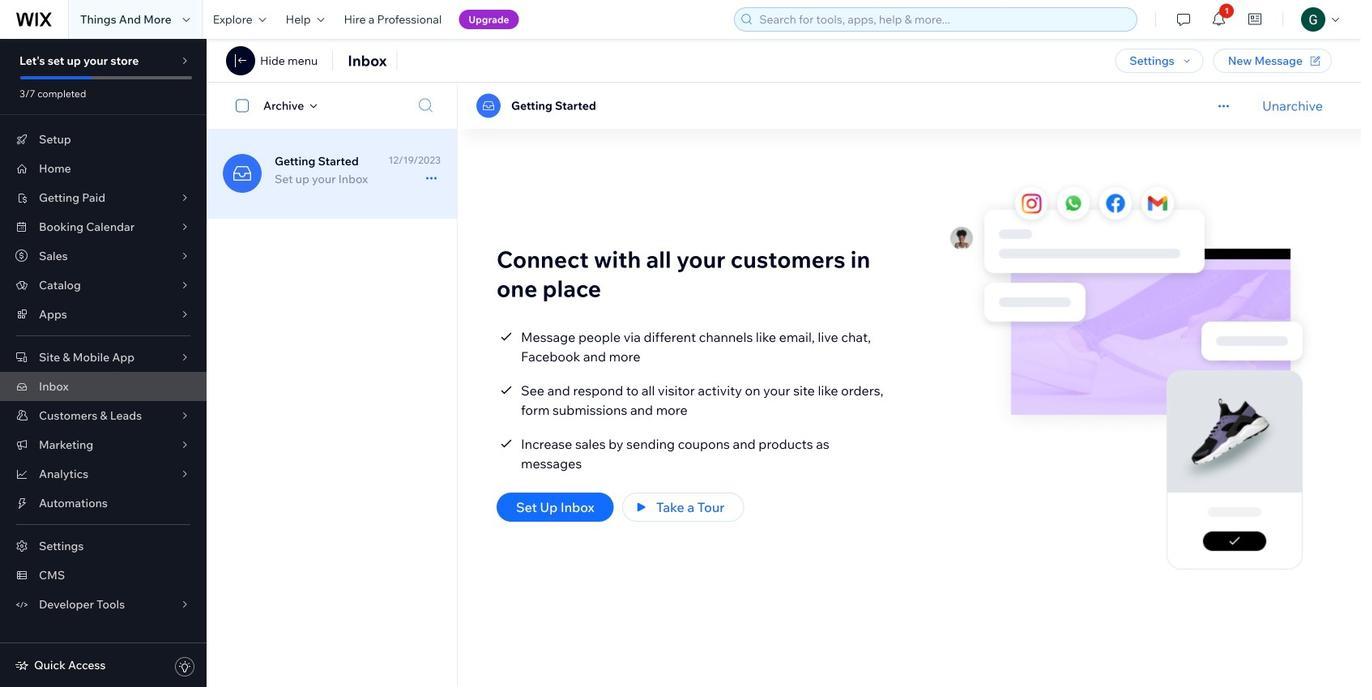 Task type: vqa. For each thing, say whether or not it's contained in the screenshot.
Getting Started image
yes



Task type: describe. For each thing, give the bounding box(es) containing it.
getting started image
[[223, 154, 262, 193]]

sidebar element
[[0, 39, 207, 687]]



Task type: locate. For each thing, give the bounding box(es) containing it.
getting started image
[[476, 94, 501, 118]]

None checkbox
[[227, 96, 263, 115]]

Search for tools, apps, help & more... field
[[755, 8, 1132, 31]]



